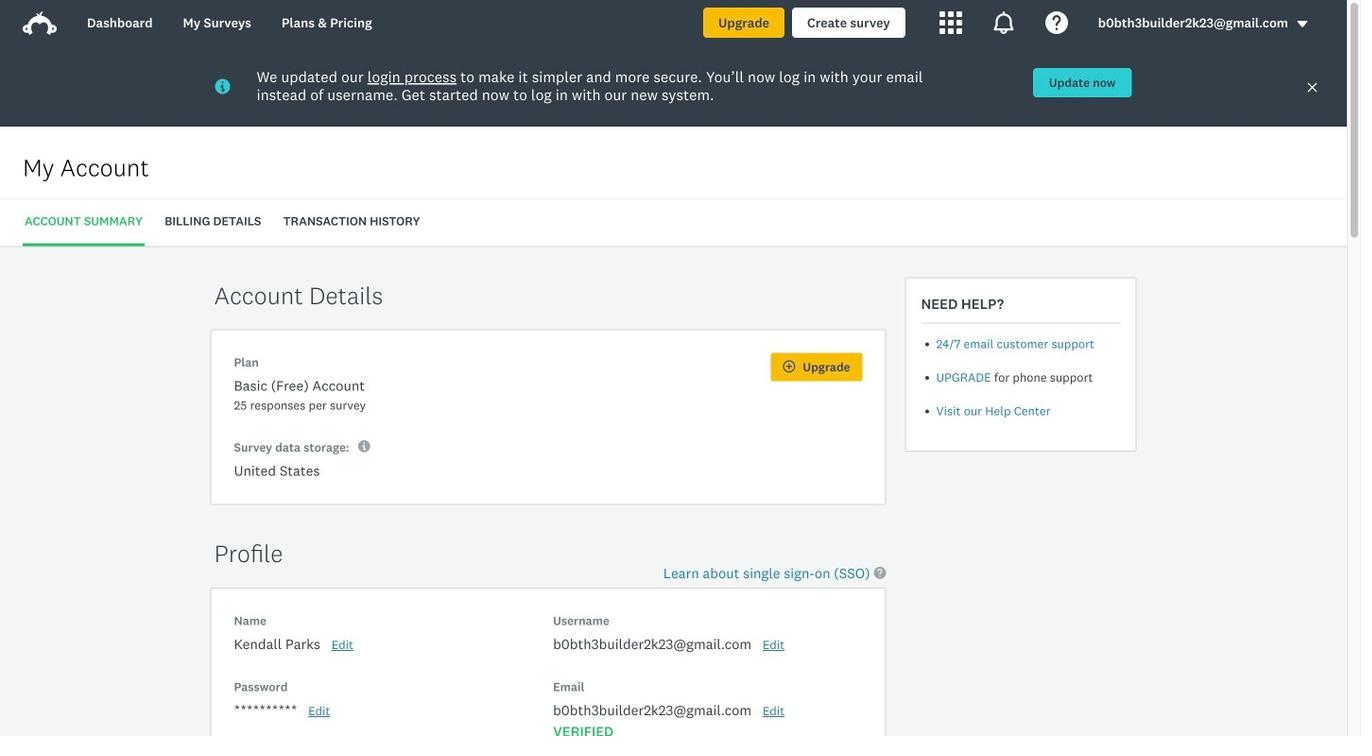 Task type: vqa. For each thing, say whether or not it's contained in the screenshot.
CHECKBOX
no



Task type: describe. For each thing, give the bounding box(es) containing it.
help icon image
[[1045, 11, 1068, 34]]

surveymonkey logo image
[[23, 11, 57, 35]]

2 products icon image from the left
[[992, 11, 1015, 34]]

dropdown arrow image
[[1296, 17, 1309, 31]]

x image
[[1306, 81, 1319, 94]]



Task type: locate. For each thing, give the bounding box(es) containing it.
products icon image
[[939, 11, 962, 34], [992, 11, 1015, 34]]

1 horizontal spatial products icon image
[[992, 11, 1015, 34]]

1 products icon image from the left
[[939, 11, 962, 34]]

0 horizontal spatial products icon image
[[939, 11, 962, 34]]



